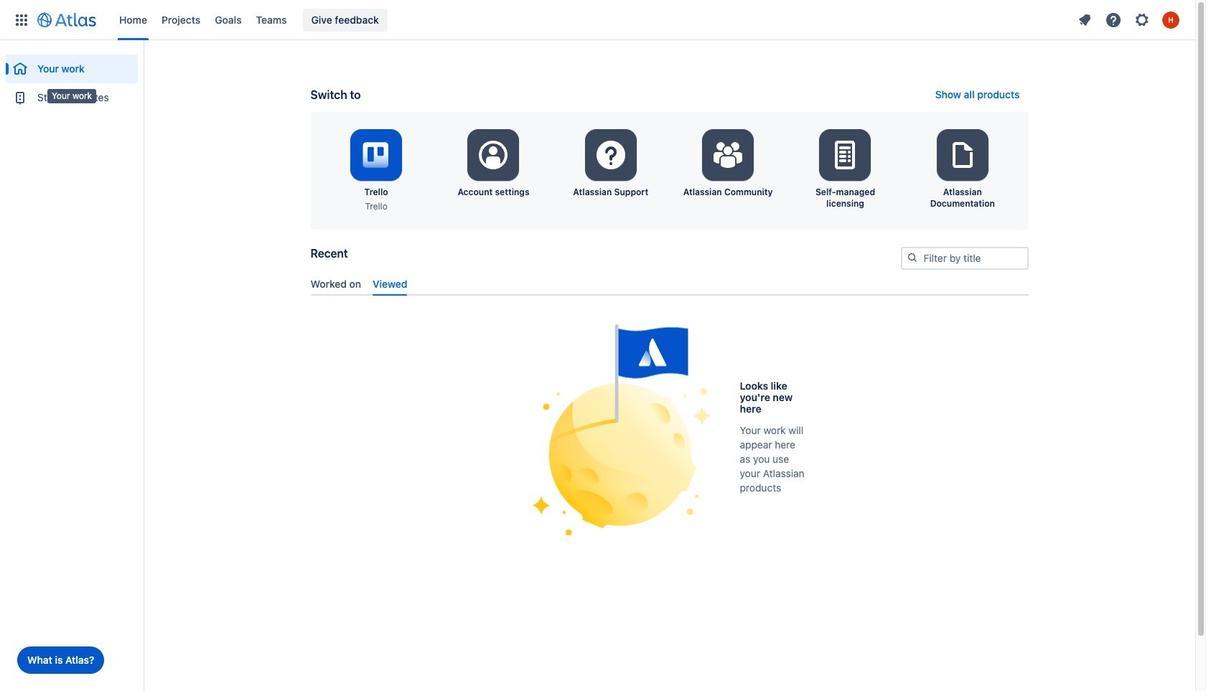 Task type: describe. For each thing, give the bounding box(es) containing it.
search image
[[906, 252, 918, 263]]

top element
[[9, 0, 1072, 40]]

Filter by title field
[[902, 248, 1027, 269]]

account image
[[1162, 11, 1180, 28]]



Task type: locate. For each thing, give the bounding box(es) containing it.
tab list
[[305, 272, 1034, 296]]

2 settings image from the left
[[945, 138, 980, 172]]

notifications image
[[1076, 11, 1093, 28]]

settings image
[[1134, 11, 1151, 28], [476, 138, 511, 172], [711, 138, 745, 172], [828, 138, 863, 172]]

help icon image
[[1105, 11, 1122, 28]]

list
[[112, 0, 1072, 40], [1072, 8, 1187, 31]]

1 settings image from the left
[[594, 138, 628, 172]]

settings image
[[594, 138, 628, 172], [945, 138, 980, 172]]

switch to... image
[[13, 11, 30, 28]]

group
[[6, 40, 138, 116]]

1 horizontal spatial settings image
[[945, 138, 980, 172]]

banner
[[0, 0, 1195, 40]]

tooltip
[[47, 89, 96, 103]]

0 horizontal spatial settings image
[[594, 138, 628, 172]]



Task type: vqa. For each thing, say whether or not it's contained in the screenshot.
"SEARCH BOX" at right
no



